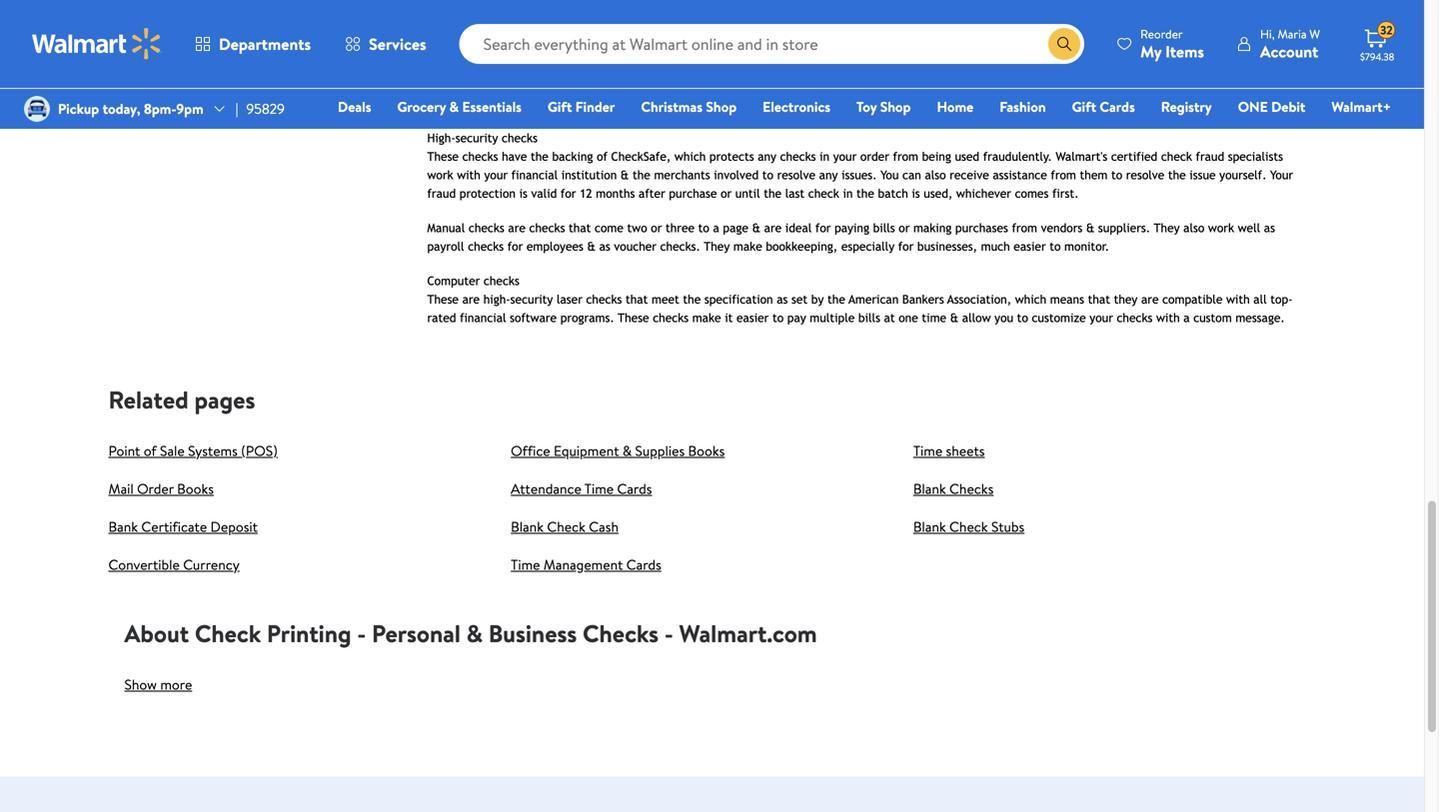 Task type: describe. For each thing, give the bounding box(es) containing it.
mail
[[108, 479, 134, 499]]

convertible
[[108, 555, 180, 575]]

departments button
[[178, 20, 328, 68]]

1 horizontal spatial checks
[[950, 479, 994, 499]]

attendance time cards link
[[511, 479, 652, 499]]

walmart image
[[32, 28, 162, 60]]

walmart+ link
[[1323, 96, 1400, 117]]

mastercard,
[[216, 0, 288, 17]]

christmas
[[641, 97, 703, 116]]

time management cards link
[[511, 555, 661, 575]]

sheets
[[946, 441, 985, 461]]

items
[[1166, 40, 1204, 62]]

reorder
[[1141, 25, 1183, 42]]

toy shop
[[857, 97, 911, 116]]

office
[[511, 441, 550, 461]]

cards inside visa, mastercard, & amex gift cards
[[184, 20, 219, 39]]

32
[[1380, 22, 1393, 39]]

95829
[[246, 99, 285, 118]]

cards right management
[[626, 555, 661, 575]]

show more
[[124, 675, 192, 695]]

8pm-
[[144, 99, 176, 118]]

mail order books
[[108, 479, 214, 499]]

grocery & essentials
[[397, 97, 522, 116]]

more
[[160, 675, 192, 695]]

office equipment & supplies books link
[[511, 441, 725, 461]]

electronics
[[763, 97, 831, 116]]

business
[[488, 617, 577, 651]]

point of sale systems (pos)
[[108, 441, 278, 461]]

w
[[1310, 25, 1320, 42]]

one
[[1238, 97, 1268, 116]]

Search search field
[[459, 24, 1085, 64]]

time sheets link
[[913, 441, 985, 461]]

related
[[108, 383, 189, 417]]

& right grocery
[[449, 97, 459, 116]]

registry
[[1161, 97, 1212, 116]]

bank certificate deposit link
[[108, 517, 258, 537]]

hi, maria w account
[[1260, 25, 1320, 62]]

1 horizontal spatial books
[[688, 441, 725, 461]]

visa, mastercard, & amex gift cards link
[[184, 0, 369, 40]]

mail order books link
[[108, 479, 214, 499]]

0 horizontal spatial books
[[177, 479, 214, 499]]

reorder my items
[[1141, 25, 1204, 62]]

gift finder
[[548, 97, 615, 116]]

about
[[124, 617, 189, 651]]

departments
[[219, 33, 311, 55]]

debit
[[1271, 97, 1306, 116]]

deals link
[[329, 96, 380, 117]]

|
[[236, 99, 238, 118]]

today,
[[103, 99, 140, 118]]

finder
[[575, 97, 615, 116]]

gift for gift finder
[[548, 97, 572, 116]]

check for stubs
[[950, 517, 988, 537]]

bank
[[108, 517, 138, 537]]

pages
[[194, 383, 255, 417]]

amex
[[304, 0, 341, 17]]

bank certificate deposit
[[108, 517, 258, 537]]

search icon image
[[1057, 36, 1073, 52]]

services
[[369, 33, 426, 55]]

sale
[[160, 441, 185, 461]]

cash
[[589, 517, 619, 537]]

blank check cash link
[[511, 517, 619, 537]]

blank for blank check stubs
[[913, 517, 946, 537]]

1 vertical spatial time
[[584, 479, 614, 499]]

my
[[1141, 40, 1162, 62]]

check for printing
[[195, 617, 261, 651]]

personal
[[372, 617, 461, 651]]

blank checks
[[913, 479, 994, 499]]

toy shop link
[[848, 96, 920, 117]]

deals
[[338, 97, 371, 116]]

christmas shop link
[[632, 96, 746, 117]]

fashion link
[[991, 96, 1055, 117]]

& left supplies
[[623, 441, 632, 461]]

gift for gift cards
[[1072, 97, 1096, 116]]

electronics link
[[754, 96, 840, 117]]



Task type: locate. For each thing, give the bounding box(es) containing it.
blank for blank checks
[[913, 479, 946, 499]]

time for management
[[511, 555, 540, 575]]

cards left registry link
[[1100, 97, 1135, 116]]

(pos)
[[241, 441, 278, 461]]

grocery
[[397, 97, 446, 116]]

attendance
[[511, 479, 582, 499]]

books down "point of sale systems (pos)" "link"
[[177, 479, 214, 499]]

certificate
[[141, 517, 207, 537]]

convertible currency
[[108, 555, 240, 575]]

& inside visa, mastercard, & amex gift cards
[[291, 0, 301, 17]]

office equipment & supplies books
[[511, 441, 725, 461]]

cards down visa,
[[184, 20, 219, 39]]

deposit
[[210, 517, 258, 537]]

walmart.com
[[679, 617, 817, 651]]

- right printing
[[357, 617, 366, 651]]

time for sheets
[[913, 441, 943, 461]]

time up cash
[[584, 479, 614, 499]]

2 shop from the left
[[880, 97, 911, 116]]

2 vertical spatial time
[[511, 555, 540, 575]]

check down the currency
[[195, 617, 261, 651]]

1 horizontal spatial -
[[664, 617, 673, 651]]

convertible currency link
[[108, 555, 240, 575]]

check left stubs
[[950, 517, 988, 537]]

0 horizontal spatial time
[[511, 555, 540, 575]]

cards down 'office equipment & supplies books'
[[617, 479, 652, 499]]

gift right amex
[[345, 0, 369, 17]]

blank down blank checks link
[[913, 517, 946, 537]]

books
[[688, 441, 725, 461], [177, 479, 214, 499]]

cards
[[184, 20, 219, 39], [1100, 97, 1135, 116], [617, 479, 652, 499], [626, 555, 661, 575]]

maria
[[1278, 25, 1307, 42]]

0 horizontal spatial check
[[195, 617, 261, 651]]

printing
[[267, 617, 351, 651]]

related pages
[[108, 383, 255, 417]]

0 vertical spatial time
[[913, 441, 943, 461]]

& left business
[[466, 617, 483, 651]]

1 shop from the left
[[706, 97, 737, 116]]

blank for blank check cash
[[511, 517, 544, 537]]

visa,
[[184, 0, 213, 17]]

home link
[[928, 96, 983, 117]]

stubs
[[991, 517, 1025, 537]]

point
[[108, 441, 140, 461]]

gift right fashion
[[1072, 97, 1096, 116]]

blank checks link
[[913, 479, 994, 499]]

2 horizontal spatial time
[[913, 441, 943, 461]]

&
[[291, 0, 301, 17], [449, 97, 459, 116], [623, 441, 632, 461], [466, 617, 483, 651]]

cards inside gift cards "link"
[[1100, 97, 1135, 116]]

of
[[144, 441, 157, 461]]

1 horizontal spatial shop
[[880, 97, 911, 116]]

supplies
[[635, 441, 685, 461]]

time left sheets
[[913, 441, 943, 461]]

one debit link
[[1229, 96, 1315, 117]]

attendance time cards
[[511, 479, 652, 499]]

2 horizontal spatial gift
[[1072, 97, 1096, 116]]

-
[[357, 617, 366, 651], [664, 617, 673, 651]]

visa, mastercard, & amex gift cards
[[184, 0, 369, 39]]

equipment
[[554, 441, 619, 461]]

pickup
[[58, 99, 99, 118]]

about check printing - personal & business checks - walmart.com
[[124, 617, 817, 651]]

hi,
[[1260, 25, 1275, 42]]

check
[[547, 517, 586, 537], [950, 517, 988, 537], [195, 617, 261, 651]]

time sheets
[[913, 441, 985, 461]]

1 vertical spatial books
[[177, 479, 214, 499]]

management
[[544, 555, 623, 575]]

gift left 'finder' at the top
[[548, 97, 572, 116]]

blank down attendance
[[511, 517, 544, 537]]

shop right the christmas
[[706, 97, 737, 116]]

check left cash
[[547, 517, 586, 537]]

gift inside gift cards "link"
[[1072, 97, 1096, 116]]

gift finder link
[[539, 96, 624, 117]]

fashion
[[1000, 97, 1046, 116]]

gift inside gift finder link
[[548, 97, 572, 116]]

one debit
[[1238, 97, 1306, 116]]

grocery & essentials link
[[388, 96, 531, 117]]

show more button
[[124, 669, 192, 701]]

essentials
[[462, 97, 522, 116]]

- left "walmart.com"
[[664, 617, 673, 651]]

0 horizontal spatial checks
[[583, 617, 659, 651]]

account
[[1260, 40, 1319, 62]]

gift
[[345, 0, 369, 17], [548, 97, 572, 116], [1072, 97, 1096, 116]]

 image
[[24, 96, 50, 122]]

toy
[[857, 97, 877, 116]]

1 horizontal spatial check
[[547, 517, 586, 537]]

check for cash
[[547, 517, 586, 537]]

time down blank check cash 'link'
[[511, 555, 540, 575]]

0 horizontal spatial shop
[[706, 97, 737, 116]]

blank check cash
[[511, 517, 619, 537]]

systems
[[188, 441, 238, 461]]

shop for toy shop
[[880, 97, 911, 116]]

2 horizontal spatial check
[[950, 517, 988, 537]]

checks down time management cards
[[583, 617, 659, 651]]

1 vertical spatial checks
[[583, 617, 659, 651]]

0 vertical spatial books
[[688, 441, 725, 461]]

books right supplies
[[688, 441, 725, 461]]

blank check stubs link
[[913, 517, 1025, 537]]

services button
[[328, 20, 443, 68]]

walmart+
[[1332, 97, 1391, 116]]

gift inside visa, mastercard, & amex gift cards
[[345, 0, 369, 17]]

2 - from the left
[[664, 617, 673, 651]]

0 horizontal spatial -
[[357, 617, 366, 651]]

blank check stubs
[[913, 517, 1025, 537]]

checks up blank check stubs
[[950, 479, 994, 499]]

pickup today, 8pm-9pm
[[58, 99, 204, 118]]

christmas shop
[[641, 97, 737, 116]]

gift cards link
[[1063, 96, 1144, 117]]

1 horizontal spatial gift
[[548, 97, 572, 116]]

& left amex
[[291, 0, 301, 17]]

gift cards
[[1072, 97, 1135, 116]]

point of sale systems (pos) link
[[108, 441, 278, 461]]

shop for christmas shop
[[706, 97, 737, 116]]

currency
[[183, 555, 240, 575]]

| 95829
[[236, 99, 285, 118]]

1 horizontal spatial time
[[584, 479, 614, 499]]

home
[[937, 97, 974, 116]]

$794.38
[[1360, 50, 1395, 63]]

show
[[124, 675, 157, 695]]

time management cards
[[511, 555, 661, 575]]

blank down "time sheets" link
[[913, 479, 946, 499]]

shop right toy
[[880, 97, 911, 116]]

0 vertical spatial checks
[[950, 479, 994, 499]]

time
[[913, 441, 943, 461], [584, 479, 614, 499], [511, 555, 540, 575]]

1 - from the left
[[357, 617, 366, 651]]

Walmart Site-Wide search field
[[459, 24, 1085, 64]]

0 horizontal spatial gift
[[345, 0, 369, 17]]



Task type: vqa. For each thing, say whether or not it's contained in the screenshot.
Toy
yes



